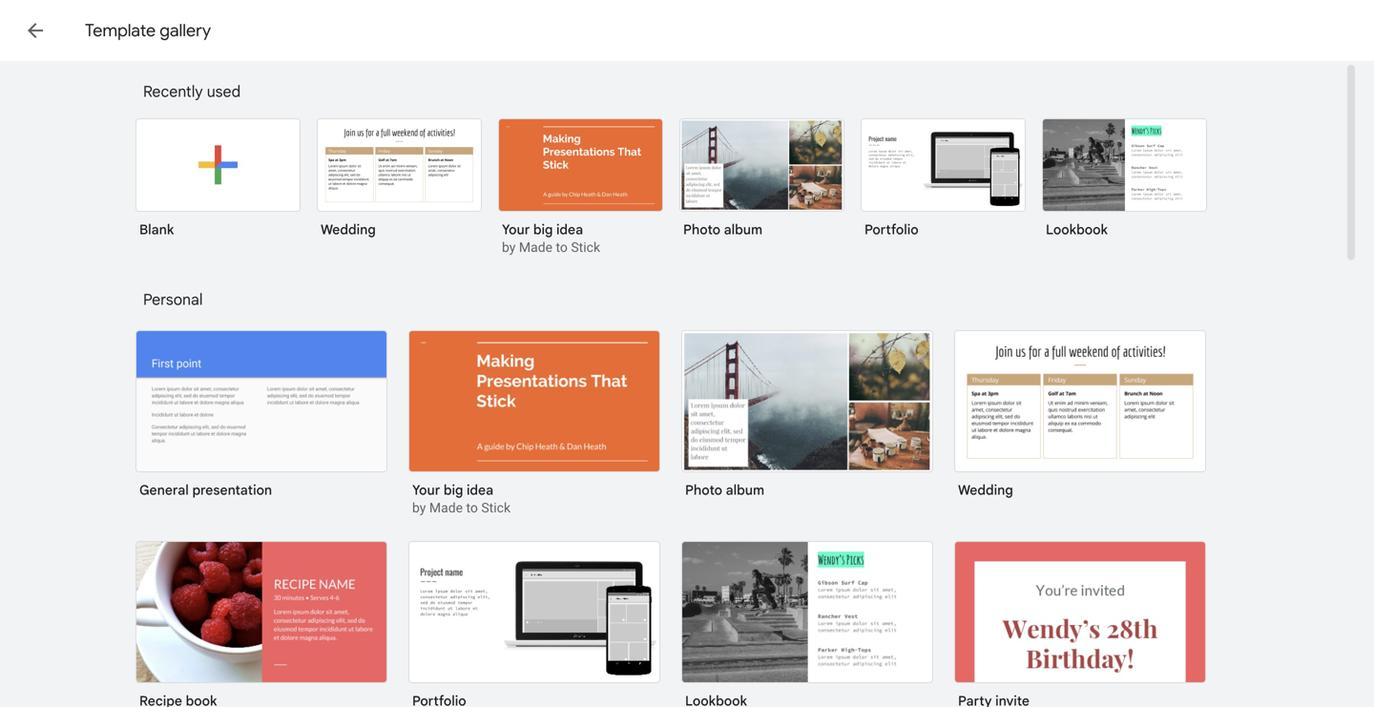 Task type: vqa. For each thing, say whether or not it's contained in the screenshot.
Photo album in Recently used list box
yes



Task type: describe. For each thing, give the bounding box(es) containing it.
personal
[[143, 290, 203, 309]]

stick for made to stick link inside recently used 'list box'
[[571, 240, 600, 255]]

0 vertical spatial your big idea option
[[498, 118, 663, 258]]

to for your big idea option to the bottom
[[466, 500, 478, 516]]

photo inside personal list box
[[685, 482, 722, 499]]

1 horizontal spatial wedding option
[[954, 330, 1206, 512]]

slides link
[[61, 11, 160, 53]]

portfolio
[[865, 221, 919, 238]]

portfolio option
[[861, 118, 1026, 252]]

lookbook
[[1046, 221, 1108, 238]]

1 option from the left
[[136, 541, 387, 707]]

2 option from the left
[[408, 541, 660, 707]]

to for the topmost your big idea option
[[556, 240, 568, 255]]

your for the topmost your big idea option
[[502, 221, 530, 238]]

4 option from the left
[[954, 541, 1206, 707]]

idea for your big idea option to the bottom
[[467, 482, 493, 499]]

used
[[207, 82, 241, 101]]

0 vertical spatial photo album option
[[679, 118, 844, 252]]

stick for made to stick link inside personal list box
[[481, 500, 511, 516]]

photo inside recently used 'list box'
[[683, 221, 720, 238]]

by for made to stick link inside personal list box
[[412, 500, 426, 516]]

big inside personal list box
[[444, 482, 463, 499]]

made for the topmost your big idea option
[[519, 240, 553, 255]]

presentation
[[192, 482, 272, 499]]

photo album inside recently used 'list box'
[[683, 221, 763, 238]]

big inside recently used 'list box'
[[533, 221, 553, 238]]

album inside recently used 'list box'
[[724, 221, 763, 238]]



Task type: locate. For each thing, give the bounding box(es) containing it.
to
[[556, 240, 568, 255], [466, 500, 478, 516]]

wedding option
[[317, 118, 482, 252], [954, 330, 1206, 512]]

idea for the topmost your big idea option
[[556, 221, 583, 238]]

made to stick link inside recently used 'list box'
[[519, 240, 600, 255]]

big
[[533, 221, 553, 238], [444, 482, 463, 499]]

stick inside recently used 'list box'
[[571, 240, 600, 255]]

idea
[[556, 221, 583, 238], [467, 482, 493, 499]]

by for made to stick link inside recently used 'list box'
[[502, 240, 516, 255]]

0 vertical spatial made to stick link
[[519, 240, 600, 255]]

made to stick link inside personal list box
[[429, 500, 511, 516]]

1 horizontal spatial idea
[[556, 221, 583, 238]]

1 vertical spatial photo album
[[685, 482, 764, 499]]

0 vertical spatial your
[[502, 221, 530, 238]]

0 horizontal spatial made to stick link
[[429, 500, 511, 516]]

1 vertical spatial photo album option
[[681, 330, 933, 512]]

0 horizontal spatial wedding
[[321, 221, 376, 238]]

0 horizontal spatial big
[[444, 482, 463, 499]]

0 vertical spatial album
[[724, 221, 763, 238]]

recently
[[143, 82, 203, 101]]

stick
[[571, 240, 600, 255], [481, 500, 511, 516]]

0 vertical spatial made
[[519, 240, 553, 255]]

1 horizontal spatial your
[[502, 221, 530, 238]]

your inside personal list box
[[412, 482, 440, 499]]

0 horizontal spatial by
[[412, 500, 426, 516]]

template
[[85, 20, 156, 41]]

made inside recently used 'list box'
[[519, 240, 553, 255]]

0 vertical spatial wedding
[[321, 221, 376, 238]]

made
[[519, 240, 553, 255], [429, 500, 463, 516]]

1 vertical spatial photo
[[685, 482, 722, 499]]

general
[[139, 482, 189, 499]]

photo album inside personal list box
[[685, 482, 764, 499]]

1 horizontal spatial stick
[[571, 240, 600, 255]]

1 vertical spatial idea
[[467, 482, 493, 499]]

your big idea by made to stick inside personal list box
[[412, 482, 511, 516]]

by
[[502, 240, 516, 255], [412, 500, 426, 516]]

idea inside recently used 'list box'
[[556, 221, 583, 238]]

0 horizontal spatial your
[[412, 482, 440, 499]]

wedding inside recently used 'list box'
[[321, 221, 376, 238]]

0 vertical spatial stick
[[571, 240, 600, 255]]

0 vertical spatial wedding option
[[317, 118, 482, 252]]

1 vertical spatial made to stick link
[[429, 500, 511, 516]]

0 vertical spatial photo
[[683, 221, 720, 238]]

by inside personal list box
[[412, 500, 426, 516]]

made inside personal list box
[[429, 500, 463, 516]]

1 horizontal spatial to
[[556, 240, 568, 255]]

1 horizontal spatial made to stick link
[[519, 240, 600, 255]]

general presentation
[[139, 482, 272, 499]]

made to stick link for your big idea option to the bottom
[[429, 500, 511, 516]]

1 horizontal spatial made
[[519, 240, 553, 255]]

blank option
[[136, 118, 301, 252]]

0 horizontal spatial wedding option
[[317, 118, 482, 252]]

your big idea by made to stick
[[502, 221, 600, 255], [412, 482, 511, 516]]

made for your big idea option to the bottom
[[429, 500, 463, 516]]

wedding inside personal list box
[[958, 482, 1013, 499]]

album
[[724, 221, 763, 238], [726, 482, 764, 499]]

blank
[[139, 221, 174, 238]]

1 horizontal spatial wedding
[[958, 482, 1013, 499]]

your big idea by made to stick for the topmost your big idea option
[[502, 221, 600, 255]]

photo album option
[[679, 118, 844, 252], [681, 330, 933, 512]]

0 horizontal spatial idea
[[467, 482, 493, 499]]

template gallery
[[85, 20, 211, 41]]

1 vertical spatial your big idea by made to stick
[[412, 482, 511, 516]]

your inside recently used 'list box'
[[502, 221, 530, 238]]

1 vertical spatial your big idea option
[[408, 330, 660, 518]]

slides
[[107, 18, 160, 43]]

photo album option inside personal list box
[[681, 330, 933, 512]]

0 horizontal spatial stick
[[481, 500, 511, 516]]

recently used
[[143, 82, 241, 101]]

1 vertical spatial to
[[466, 500, 478, 516]]

to inside recently used 'list box'
[[556, 240, 568, 255]]

your big idea by made to stick inside recently used 'list box'
[[502, 221, 600, 255]]

option
[[136, 541, 387, 707], [408, 541, 660, 707], [681, 541, 933, 707], [954, 541, 1206, 707]]

0 vertical spatial to
[[556, 240, 568, 255]]

choose template dialog dialog
[[0, 0, 1374, 707]]

lookbook option
[[1042, 118, 1207, 252]]

personal list box
[[136, 330, 1233, 707]]

your big idea by made to stick for your big idea option to the bottom
[[412, 482, 511, 516]]

0 vertical spatial photo album
[[683, 221, 763, 238]]

3 option from the left
[[681, 541, 933, 707]]

your for your big idea option to the bottom
[[412, 482, 440, 499]]

idea inside personal list box
[[467, 482, 493, 499]]

album inside personal list box
[[726, 482, 764, 499]]

your big idea option
[[498, 118, 663, 258], [408, 330, 660, 518]]

0 vertical spatial by
[[502, 240, 516, 255]]

0 horizontal spatial to
[[466, 500, 478, 516]]

1 vertical spatial album
[[726, 482, 764, 499]]

1 vertical spatial your
[[412, 482, 440, 499]]

0 vertical spatial your big idea by made to stick
[[502, 221, 600, 255]]

to inside personal list box
[[466, 500, 478, 516]]

1 horizontal spatial by
[[502, 240, 516, 255]]

0 horizontal spatial made
[[429, 500, 463, 516]]

1 vertical spatial wedding
[[958, 482, 1013, 499]]

wedding
[[321, 221, 376, 238], [958, 482, 1013, 499]]

1 vertical spatial made
[[429, 500, 463, 516]]

1 vertical spatial by
[[412, 500, 426, 516]]

general presentation option
[[136, 330, 387, 512]]

1 vertical spatial stick
[[481, 500, 511, 516]]

by inside recently used 'list box'
[[502, 240, 516, 255]]

1 horizontal spatial big
[[533, 221, 553, 238]]

0 vertical spatial big
[[533, 221, 553, 238]]

stick inside personal list box
[[481, 500, 511, 516]]

1 vertical spatial wedding option
[[954, 330, 1206, 512]]

your
[[502, 221, 530, 238], [412, 482, 440, 499]]

photo album
[[683, 221, 763, 238], [685, 482, 764, 499]]

1 vertical spatial big
[[444, 482, 463, 499]]

0 vertical spatial idea
[[556, 221, 583, 238]]

made to stick link
[[519, 240, 600, 255], [429, 500, 511, 516]]

gallery
[[160, 20, 211, 41]]

recently used list box
[[136, 115, 1233, 281]]

photo
[[683, 221, 720, 238], [685, 482, 722, 499]]

made to stick link for the topmost your big idea option
[[519, 240, 600, 255]]



